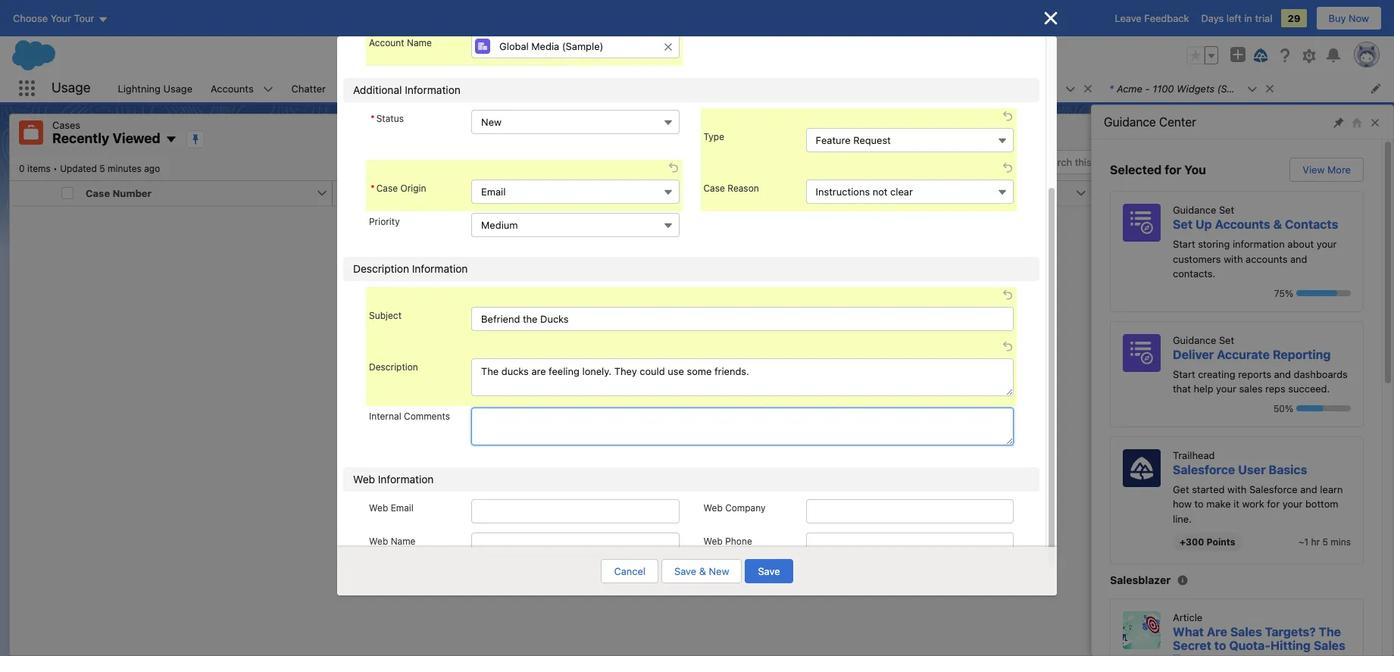 Task type: vqa. For each thing, say whether or not it's contained in the screenshot.
the items
yes



Task type: describe. For each thing, give the bounding box(es) containing it.
usage inside list
[[163, 82, 193, 94]]

deliver accurate reporting button
[[1173, 347, 1331, 361]]

additional information
[[353, 84, 461, 97]]

cell inside recently viewed|cases|list view element
[[55, 181, 80, 206]]

campaigns list item
[[414, 74, 503, 102]]

opportunity
[[1268, 82, 1323, 94]]

progress bar image for deliver accurate reporting
[[1297, 405, 1324, 412]]

work
[[1243, 498, 1265, 510]]

deliver
[[1173, 347, 1214, 361]]

targets?
[[1265, 625, 1316, 639]]

left
[[1227, 12, 1242, 24]]

and for accurate
[[1274, 368, 1291, 380]]

start inside guidance set set up accounts & contacts start storing information about your customers with accounts and contacts.
[[1173, 238, 1196, 250]]

Web Name text field
[[471, 533, 679, 557]]

about
[[1288, 238, 1314, 250]]

change
[[1294, 127, 1329, 139]]

contacts.
[[1173, 268, 1216, 280]]

text default image for recently viewed
[[1083, 83, 1094, 94]]

recently viewed inside list item
[[980, 82, 1057, 94]]

•
[[53, 163, 57, 174]]

date/time opened button
[[839, 181, 1075, 205]]

trial
[[1255, 12, 1273, 24]]

* for * acme - 1100 widgets (sample) | opportunity
[[1110, 82, 1114, 94]]

0 horizontal spatial status
[[376, 113, 404, 125]]

search...
[[552, 49, 592, 61]]

case for case reason
[[704, 183, 725, 194]]

accounts inside guidance set set up accounts & contacts start storing information about your customers with accounts and contacts.
[[1215, 218, 1271, 231]]

account
[[369, 37, 404, 49]]

information for description information
[[412, 263, 468, 275]]

in
[[1245, 12, 1253, 24]]

campaigns
[[423, 82, 474, 94]]

recently viewed|cases|list view element
[[9, 114, 1385, 656]]

leave
[[1115, 12, 1142, 24]]

list view controls image
[[1200, 150, 1234, 174]]

Account Name text field
[[471, 34, 679, 59]]

Description text field
[[471, 359, 1014, 397]]

calendar link
[[335, 74, 394, 102]]

case owner alias
[[1098, 187, 1184, 199]]

* for * case origin
[[371, 183, 375, 194]]

it
[[1234, 498, 1240, 510]]

75%
[[1275, 288, 1294, 299]]

minutes
[[108, 163, 142, 174]]

web for web phone
[[704, 536, 723, 548]]

feature
[[816, 134, 851, 147]]

feedback
[[1145, 12, 1189, 24]]

chatter link
[[282, 74, 335, 102]]

item number element
[[10, 181, 55, 206]]

hr
[[1312, 537, 1320, 548]]

up
[[1196, 218, 1212, 231]]

list containing lightning usage
[[109, 74, 1394, 102]]

get
[[1173, 483, 1190, 495]]

Internal Comments text field
[[471, 408, 1014, 446]]

reps
[[1266, 383, 1286, 395]]

reports
[[1239, 368, 1272, 380]]

0 horizontal spatial recently
[[52, 130, 109, 146]]

days left in trial
[[1202, 12, 1273, 24]]

1 vertical spatial subject
[[369, 310, 402, 322]]

you haven't viewed any cases recently. try switching list views.
[[607, 404, 787, 431]]

views.
[[723, 419, 751, 431]]

bottom
[[1306, 498, 1339, 510]]

started
[[1192, 483, 1225, 495]]

case number element
[[80, 181, 342, 206]]

lightning usage link
[[109, 74, 202, 102]]

salesblazer
[[1110, 574, 1171, 587]]

recently viewed link
[[964, 74, 1066, 102]]

additional
[[353, 84, 402, 97]]

0 horizontal spatial viewed
[[113, 130, 161, 146]]

1 vertical spatial set
[[1173, 218, 1193, 231]]

any
[[698, 404, 714, 416]]

help
[[1194, 383, 1214, 395]]

Search Recently Viewed list view. search field
[[1016, 150, 1197, 174]]

set for set
[[1219, 204, 1235, 216]]

subject button
[[333, 181, 569, 205]]

buy now
[[1329, 12, 1369, 24]]

5 inside recently viewed|cases|list view element
[[99, 163, 105, 174]]

you inside you haven't viewed any cases recently. try switching list views.
[[607, 404, 624, 416]]

recently inside list item
[[980, 82, 1020, 94]]

description for description
[[369, 362, 418, 373]]

learn
[[1321, 483, 1343, 495]]

your inside guidance set set up accounts & contacts start storing information about your customers with accounts and contacts.
[[1317, 238, 1337, 250]]

points
[[1207, 537, 1236, 548]]

1 list item from the left
[[835, 74, 895, 102]]

switching
[[660, 419, 704, 431]]

start inside guidance set deliver accurate reporting start creating reports and dashboards that help your sales reps succeed.
[[1173, 368, 1196, 380]]

set up accounts & contacts button
[[1173, 218, 1339, 231]]

line.
[[1173, 513, 1192, 525]]

creating
[[1198, 368, 1236, 380]]

customers
[[1173, 253, 1221, 265]]

and inside guidance set set up accounts & contacts start storing information about your customers with accounts and contacts.
[[1291, 253, 1308, 265]]

selected for you
[[1110, 163, 1206, 177]]

subject inside button
[[339, 187, 376, 199]]

feature request
[[816, 134, 891, 147]]

0 vertical spatial you
[[1185, 163, 1206, 177]]

1 vertical spatial 5
[[1323, 537, 1329, 548]]

alias
[[1160, 187, 1184, 199]]

status containing you haven't viewed any cases recently.
[[607, 403, 787, 433]]

item number image
[[10, 181, 55, 205]]

web for web email
[[369, 503, 388, 514]]

action element
[[1345, 181, 1385, 206]]

sales
[[1239, 383, 1263, 395]]

medium
[[481, 219, 518, 232]]

web for web name
[[369, 536, 388, 548]]

calendar
[[344, 82, 385, 94]]

1100
[[1153, 82, 1174, 94]]

0 horizontal spatial salesforce
[[1173, 463, 1236, 476]]

new inside button
[[709, 565, 729, 577]]

the
[[1319, 625, 1341, 639]]

0 horizontal spatial sales
[[1231, 625, 1262, 639]]

web for web information
[[353, 473, 375, 486]]

information
[[1233, 238, 1285, 250]]

~1
[[1299, 537, 1309, 548]]

Web Phone text field
[[806, 533, 1014, 557]]

opened
[[898, 187, 936, 199]]

salesforce user basics button
[[1173, 463, 1308, 476]]

* for * status
[[371, 113, 375, 125]]

date/time
[[845, 187, 895, 199]]

guidance center
[[1104, 115, 1197, 129]]

quota-
[[1230, 639, 1271, 653]]

subject element
[[333, 181, 595, 206]]

guidance for guidance set deliver accurate reporting start creating reports and dashboards that help your sales reps succeed.
[[1173, 334, 1217, 346]]

case number button
[[80, 181, 316, 205]]

not
[[873, 186, 888, 198]]

comments
[[404, 411, 450, 422]]

phone
[[725, 536, 752, 548]]

new button
[[1235, 121, 1280, 144]]

* case origin
[[371, 183, 426, 194]]

search... button
[[522, 43, 825, 67]]

buy
[[1329, 12, 1346, 24]]

article
[[1173, 612, 1203, 624]]

storing
[[1198, 238, 1230, 250]]

with inside trailhead salesforce user basics get started with salesforce and learn how to make it work for your bottom line.
[[1228, 483, 1247, 495]]

save for save & new
[[675, 565, 697, 577]]

text default image for *
[[1265, 83, 1276, 94]]

instructions
[[816, 186, 870, 198]]

center
[[1160, 115, 1197, 129]]

viewed inside list item
[[1023, 82, 1057, 94]]



Task type: locate. For each thing, give the bounding box(es) containing it.
& down web phone
[[699, 565, 706, 577]]

2 vertical spatial *
[[371, 183, 375, 194]]

viewed down the inverse icon
[[1023, 82, 1057, 94]]

list
[[109, 74, 1394, 102]]

1 vertical spatial guidance
[[1173, 204, 1217, 216]]

calendar list item
[[335, 74, 414, 102]]

owner inside 'case owner alias' button
[[1125, 187, 1157, 199]]

* acme - 1100 widgets (sample) | opportunity
[[1110, 82, 1323, 94]]

1 horizontal spatial for
[[1267, 498, 1280, 510]]

with up it
[[1228, 483, 1247, 495]]

1 vertical spatial &
[[699, 565, 706, 577]]

salesforce down basics
[[1250, 483, 1298, 495]]

save & new
[[675, 565, 729, 577]]

Web Company text field
[[806, 500, 1014, 524]]

case for case owner alias
[[1098, 187, 1123, 199]]

and inside guidance set deliver accurate reporting start creating reports and dashboards that help your sales reps succeed.
[[1274, 368, 1291, 380]]

1 vertical spatial status
[[592, 187, 624, 199]]

description up internal
[[369, 362, 418, 373]]

text default image left acme
[[1083, 83, 1094, 94]]

case number
[[86, 187, 152, 199]]

subject up priority
[[339, 187, 376, 199]]

1 horizontal spatial accounts
[[1215, 218, 1271, 231]]

2 progress bar image from the top
[[1297, 405, 1324, 412]]

widgets
[[1177, 82, 1215, 94]]

status inside status button
[[592, 187, 624, 199]]

web company
[[704, 503, 766, 514]]

that
[[1173, 383, 1191, 395]]

Case Reason button
[[806, 180, 1014, 204]]

set up set up accounts & contacts "button"
[[1219, 204, 1235, 216]]

1 horizontal spatial 5
[[1323, 537, 1329, 548]]

1 vertical spatial and
[[1274, 368, 1291, 380]]

owner inside change owner button
[[1332, 127, 1362, 139]]

and inside trailhead salesforce user basics get started with salesforce and learn how to make it work for your bottom line.
[[1301, 483, 1318, 495]]

1 vertical spatial cases
[[717, 404, 745, 416]]

your down creating
[[1216, 383, 1237, 395]]

Subject text field
[[471, 307, 1014, 332]]

change owner
[[1294, 127, 1362, 139]]

1 vertical spatial recently
[[52, 130, 109, 146]]

are
[[1207, 625, 1228, 639]]

Type button
[[806, 128, 1014, 153]]

case for case number
[[86, 187, 110, 199]]

0 vertical spatial information
[[405, 84, 461, 97]]

0 horizontal spatial recently viewed
[[52, 130, 161, 146]]

0 horizontal spatial accounts
[[211, 82, 254, 94]]

case owner alias element
[[1092, 181, 1354, 206]]

web down web information
[[369, 503, 388, 514]]

action image
[[1345, 181, 1385, 205]]

leave feedback link
[[1115, 12, 1189, 24]]

2 horizontal spatial new
[[1248, 127, 1268, 139]]

0 vertical spatial 5
[[99, 163, 105, 174]]

web phone
[[704, 536, 752, 548]]

status up "priority, medium" button
[[592, 187, 624, 199]]

guidance set deliver accurate reporting start creating reports and dashboards that help your sales reps succeed.
[[1173, 334, 1348, 395]]

0 vertical spatial and
[[1291, 253, 1308, 265]]

you left haven't
[[607, 404, 624, 416]]

1 horizontal spatial recently
[[980, 82, 1020, 94]]

clear
[[891, 186, 913, 198]]

0 horizontal spatial usage
[[52, 80, 91, 96]]

recently viewed
[[980, 82, 1057, 94], [52, 130, 161, 146]]

None search field
[[1016, 150, 1197, 174]]

origin
[[400, 183, 426, 194]]

owner down selected
[[1125, 187, 1157, 199]]

progress bar image right 75%
[[1297, 290, 1338, 296]]

new for new button
[[481, 116, 502, 128]]

list item up request
[[835, 74, 895, 102]]

to inside trailhead salesforce user basics get started with salesforce and learn how to make it work for your bottom line.
[[1195, 498, 1204, 510]]

&
[[1274, 218, 1282, 231], [699, 565, 706, 577]]

case down the 0 items • updated 5 minutes ago
[[86, 187, 110, 199]]

and for basics
[[1301, 483, 1318, 495]]

1 horizontal spatial &
[[1274, 218, 1282, 231]]

1 vertical spatial your
[[1216, 383, 1237, 395]]

5 left minutes
[[99, 163, 105, 174]]

web information
[[353, 473, 434, 486]]

1 horizontal spatial your
[[1283, 498, 1303, 510]]

29
[[1288, 12, 1301, 24]]

1 horizontal spatial sales
[[1314, 639, 1346, 653]]

date/time opened element
[[839, 181, 1101, 206]]

& inside guidance set set up accounts & contacts start storing information about your customers with accounts and contacts.
[[1274, 218, 1282, 231]]

1 vertical spatial description
[[369, 362, 418, 373]]

accounts inside list item
[[211, 82, 254, 94]]

1 vertical spatial information
[[412, 263, 468, 275]]

contacts
[[1285, 218, 1339, 231]]

0 vertical spatial guidance
[[1104, 115, 1156, 129]]

lightning
[[118, 82, 161, 94]]

text default image
[[1083, 83, 1094, 94], [1265, 83, 1276, 94]]

0 vertical spatial recently
[[980, 82, 1020, 94]]

0 vertical spatial to
[[1195, 498, 1204, 510]]

0 vertical spatial email
[[481, 186, 506, 198]]

5 right hr
[[1323, 537, 1329, 548]]

progress bar image down succeed.
[[1297, 405, 1324, 412]]

chatter
[[292, 82, 326, 94]]

inverse image
[[1042, 9, 1060, 27]]

web up web email on the bottom left of the page
[[353, 473, 375, 486]]

new down '|'
[[1248, 127, 1268, 139]]

viewed
[[663, 404, 696, 416]]

0 horizontal spatial 5
[[99, 163, 105, 174]]

to right the how
[[1195, 498, 1204, 510]]

sales right are
[[1231, 625, 1262, 639]]

type
[[704, 131, 725, 143]]

buy now button
[[1316, 6, 1382, 30]]

0 vertical spatial salesforce
[[1173, 463, 1236, 476]]

1 vertical spatial email
[[391, 503, 414, 514]]

web for web company
[[704, 503, 723, 514]]

save down company
[[758, 565, 780, 577]]

case left origin
[[376, 183, 398, 194]]

sales right hitting
[[1314, 639, 1346, 653]]

1 vertical spatial owner
[[1125, 187, 1157, 199]]

1 vertical spatial viewed
[[113, 130, 161, 146]]

0 horizontal spatial list item
[[835, 74, 895, 102]]

2 start from the top
[[1173, 368, 1196, 380]]

guidance up up
[[1173, 204, 1217, 216]]

& up information on the top right of the page
[[1274, 218, 1282, 231]]

view more
[[1303, 164, 1351, 176]]

2 vertical spatial guidance
[[1173, 334, 1217, 346]]

salesforce down trailhead
[[1173, 463, 1236, 476]]

your inside trailhead salesforce user basics get started with salesforce and learn how to make it work for your bottom line.
[[1283, 498, 1303, 510]]

Case Origin, Email button
[[471, 180, 679, 204]]

with down storing
[[1224, 253, 1243, 265]]

* up priority
[[371, 183, 375, 194]]

0 vertical spatial progress bar image
[[1297, 290, 1338, 296]]

~1 hr 5 mins
[[1299, 537, 1351, 548]]

progress bar progress bar right 75%
[[1297, 290, 1351, 296]]

1 horizontal spatial text default image
[[1265, 83, 1276, 94]]

name
[[407, 37, 432, 49], [391, 536, 416, 548]]

text default image inside recently viewed list item
[[1083, 83, 1094, 94]]

items
[[27, 163, 51, 174]]

case reason
[[704, 183, 759, 194]]

0 vertical spatial *
[[1110, 82, 1114, 94]]

set up accurate
[[1219, 334, 1235, 346]]

your left bottom
[[1283, 498, 1303, 510]]

viewed up minutes
[[113, 130, 161, 146]]

0 vertical spatial for
[[1165, 163, 1182, 177]]

Status, New button
[[471, 110, 679, 134]]

0 horizontal spatial your
[[1216, 383, 1237, 395]]

owner for change
[[1332, 127, 1362, 139]]

progress bar progress bar for set up accounts & contacts
[[1297, 290, 1351, 296]]

cancel
[[614, 565, 646, 577]]

web name
[[369, 536, 416, 548]]

0 horizontal spatial text default image
[[1083, 83, 1094, 94]]

2 vertical spatial information
[[378, 473, 434, 486]]

updated
[[60, 163, 97, 174]]

1 vertical spatial name
[[391, 536, 416, 548]]

& inside button
[[699, 565, 706, 577]]

1 horizontal spatial email
[[481, 186, 506, 198]]

guidance for guidance center
[[1104, 115, 1156, 129]]

1 vertical spatial recently viewed
[[52, 130, 161, 146]]

list item containing *
[[1100, 74, 1323, 102]]

1 vertical spatial progress bar progress bar
[[1297, 405, 1351, 412]]

0 horizontal spatial to
[[1195, 498, 1204, 510]]

progress bar progress bar for deliver accurate reporting
[[1297, 405, 1351, 412]]

name right account
[[407, 37, 432, 49]]

usage right lightning
[[163, 82, 193, 94]]

1 horizontal spatial you
[[1185, 163, 1206, 177]]

viewed
[[1023, 82, 1057, 94], [113, 130, 161, 146]]

accurate
[[1217, 347, 1270, 361]]

request
[[854, 134, 891, 147]]

1 vertical spatial with
[[1228, 483, 1247, 495]]

1 horizontal spatial owner
[[1332, 127, 1362, 139]]

50%
[[1274, 403, 1294, 414]]

1 horizontal spatial usage
[[163, 82, 193, 94]]

text default image right (sample)
[[1265, 83, 1276, 94]]

for up alias
[[1165, 163, 1182, 177]]

cases inside you haven't viewed any cases recently. try switching list views.
[[717, 404, 745, 416]]

1 progress bar image from the top
[[1297, 290, 1338, 296]]

2 horizontal spatial your
[[1317, 238, 1337, 250]]

progress bar progress bar
[[1297, 290, 1351, 296], [1297, 405, 1351, 412]]

owner for case
[[1125, 187, 1157, 199]]

list item
[[835, 74, 895, 102], [1100, 74, 1323, 102]]

0 horizontal spatial you
[[607, 404, 624, 416]]

reporting
[[1273, 347, 1331, 361]]

1 vertical spatial progress bar image
[[1297, 405, 1324, 412]]

list item up the center
[[1100, 74, 1323, 102]]

0 horizontal spatial owner
[[1125, 187, 1157, 199]]

you up 'case owner alias' button
[[1185, 163, 1206, 177]]

name for web name
[[391, 536, 416, 548]]

web left company
[[704, 503, 723, 514]]

your inside guidance set deliver accurate reporting start creating reports and dashboards that help your sales reps succeed.
[[1216, 383, 1237, 395]]

save
[[675, 565, 697, 577], [758, 565, 780, 577]]

set inside guidance set deliver accurate reporting start creating reports and dashboards that help your sales reps succeed.
[[1219, 334, 1235, 346]]

cases
[[52, 119, 80, 131], [717, 404, 745, 416]]

1 text default image from the left
[[1083, 83, 1094, 94]]

0 horizontal spatial for
[[1165, 163, 1182, 177]]

progress bar image for set up accounts & contacts
[[1297, 290, 1338, 296]]

case down search recently viewed list view. search field
[[1098, 187, 1123, 199]]

view more button
[[1290, 158, 1364, 182]]

0 vertical spatial owner
[[1332, 127, 1362, 139]]

0 vertical spatial your
[[1317, 238, 1337, 250]]

web left phone
[[704, 536, 723, 548]]

* left acme
[[1110, 82, 1114, 94]]

0 vertical spatial cases
[[52, 119, 80, 131]]

case left reason
[[704, 183, 725, 194]]

description
[[353, 263, 409, 275], [369, 362, 418, 373]]

1 horizontal spatial status
[[592, 187, 624, 199]]

usage left lightning
[[52, 80, 91, 96]]

new down campaigns list item
[[481, 116, 502, 128]]

save inside button
[[675, 565, 697, 577]]

recently viewed status
[[19, 163, 60, 174]]

0 vertical spatial viewed
[[1023, 82, 1057, 94]]

1 horizontal spatial list item
[[1100, 74, 1323, 102]]

0 vertical spatial name
[[407, 37, 432, 49]]

2 text default image from the left
[[1265, 83, 1276, 94]]

1 vertical spatial *
[[371, 113, 375, 125]]

email down web information
[[391, 503, 414, 514]]

cases right cases icon
[[52, 119, 80, 131]]

1 horizontal spatial cases
[[717, 404, 745, 416]]

0 horizontal spatial &
[[699, 565, 706, 577]]

0 vertical spatial progress bar progress bar
[[1297, 290, 1351, 296]]

recently.
[[748, 404, 787, 416]]

Priority button
[[471, 213, 679, 238]]

1 horizontal spatial recently viewed
[[980, 82, 1057, 94]]

start up that
[[1173, 368, 1196, 380]]

priority
[[369, 216, 400, 228]]

2 save from the left
[[758, 565, 780, 577]]

acme
[[1117, 82, 1143, 94]]

internal
[[369, 411, 401, 422]]

guidance inside guidance set deliver accurate reporting start creating reports and dashboards that help your sales reps succeed.
[[1173, 334, 1217, 346]]

progress bar progress bar down succeed.
[[1297, 405, 1351, 412]]

basics
[[1269, 463, 1308, 476]]

new down web phone
[[709, 565, 729, 577]]

recently viewed list item
[[964, 74, 1100, 102]]

cases up views.
[[717, 404, 745, 416]]

email up medium
[[481, 186, 506, 198]]

number
[[112, 187, 152, 199]]

to right secret
[[1215, 639, 1227, 653]]

Web Email text field
[[471, 500, 679, 524]]

group
[[1187, 46, 1219, 64]]

and up bottom
[[1301, 483, 1318, 495]]

save button
[[745, 559, 793, 584]]

0 vertical spatial status
[[376, 113, 404, 125]]

guidance for guidance set set up accounts & contacts start storing information about your customers with accounts and contacts.
[[1173, 204, 1217, 216]]

0 vertical spatial recently viewed
[[980, 82, 1057, 94]]

owner
[[1332, 127, 1362, 139], [1125, 187, 1157, 199]]

secret
[[1173, 639, 1212, 653]]

trailhead salesforce user basics get started with salesforce and learn how to make it work for your bottom line.
[[1173, 449, 1343, 525]]

0 horizontal spatial email
[[391, 503, 414, 514]]

2 vertical spatial your
[[1283, 498, 1303, 510]]

description for description information
[[353, 263, 409, 275]]

haven't
[[627, 404, 661, 416]]

web down web email on the bottom left of the page
[[369, 536, 388, 548]]

new inside recently viewed|cases|list view element
[[1248, 127, 1268, 139]]

save right cancel "button"
[[675, 565, 697, 577]]

cell
[[55, 181, 80, 206]]

mins
[[1331, 537, 1351, 548]]

2 vertical spatial set
[[1219, 334, 1235, 346]]

name down web email on the bottom left of the page
[[391, 536, 416, 548]]

2 list item from the left
[[1100, 74, 1323, 102]]

1 horizontal spatial to
[[1215, 639, 1227, 653]]

0 horizontal spatial cases
[[52, 119, 80, 131]]

subject down description information
[[369, 310, 402, 322]]

your down contacts
[[1317, 238, 1337, 250]]

guidance down acme
[[1104, 115, 1156, 129]]

0 vertical spatial &
[[1274, 218, 1282, 231]]

1 horizontal spatial viewed
[[1023, 82, 1057, 94]]

new for new button on the right
[[1248, 127, 1268, 139]]

start up 'customers'
[[1173, 238, 1196, 250]]

2 vertical spatial and
[[1301, 483, 1318, 495]]

* down additional
[[371, 113, 375, 125]]

status
[[607, 403, 787, 433]]

make
[[1207, 498, 1231, 510]]

to inside article what are sales targets? the secret to quota-hitting sales teams
[[1215, 639, 1227, 653]]

email inside case origin, email button
[[481, 186, 506, 198]]

1 vertical spatial salesforce
[[1250, 483, 1298, 495]]

ago
[[144, 163, 160, 174]]

0 vertical spatial start
[[1173, 238, 1196, 250]]

guidance inside guidance set set up accounts & contacts start storing information about your customers with accounts and contacts.
[[1173, 204, 1217, 216]]

0 horizontal spatial new
[[481, 116, 502, 128]]

for right work
[[1267, 498, 1280, 510]]

2 progress bar progress bar from the top
[[1297, 405, 1351, 412]]

information for web information
[[378, 473, 434, 486]]

save for save
[[758, 565, 780, 577]]

0 vertical spatial accounts
[[211, 82, 254, 94]]

progress bar image
[[1297, 290, 1338, 296], [1297, 405, 1324, 412]]

for inside trailhead salesforce user basics get started with salesforce and learn how to make it work for your bottom line.
[[1267, 498, 1280, 510]]

to
[[1195, 498, 1204, 510], [1215, 639, 1227, 653]]

status element
[[586, 181, 848, 206]]

with inside guidance set set up accounts & contacts start storing information about your customers with accounts and contacts.
[[1224, 253, 1243, 265]]

1 vertical spatial you
[[607, 404, 624, 416]]

1 horizontal spatial new
[[709, 565, 729, 577]]

*
[[1110, 82, 1114, 94], [371, 113, 375, 125], [371, 183, 375, 194]]

0 vertical spatial with
[[1224, 253, 1243, 265]]

accounts list item
[[202, 74, 282, 102]]

information for additional information
[[405, 84, 461, 97]]

campaigns link
[[414, 74, 484, 102]]

set left up
[[1173, 218, 1193, 231]]

set
[[1219, 204, 1235, 216], [1173, 218, 1193, 231], [1219, 334, 1235, 346]]

internal comments
[[369, 411, 450, 422]]

save & new button
[[662, 559, 742, 584]]

how
[[1173, 498, 1192, 510]]

1 start from the top
[[1173, 238, 1196, 250]]

leave feedback
[[1115, 12, 1189, 24]]

and up reps
[[1274, 368, 1291, 380]]

status down additional
[[376, 113, 404, 125]]

description information
[[353, 263, 468, 275]]

1 vertical spatial start
[[1173, 368, 1196, 380]]

name for account name
[[407, 37, 432, 49]]

0 vertical spatial set
[[1219, 204, 1235, 216]]

dashboards
[[1294, 368, 1348, 380]]

cases image
[[19, 121, 43, 145]]

and down about
[[1291, 253, 1308, 265]]

set for deliver
[[1219, 334, 1235, 346]]

web
[[353, 473, 375, 486], [369, 503, 388, 514], [704, 503, 723, 514], [369, 536, 388, 548], [704, 536, 723, 548]]

owner right "change"
[[1332, 127, 1362, 139]]

1 horizontal spatial salesforce
[[1250, 483, 1298, 495]]

view
[[1303, 164, 1325, 176]]

none search field inside recently viewed|cases|list view element
[[1016, 150, 1197, 174]]

1 progress bar progress bar from the top
[[1297, 290, 1351, 296]]

what
[[1173, 625, 1204, 639]]

change owner button
[[1282, 121, 1374, 144]]

0
[[19, 163, 25, 174]]

days
[[1202, 12, 1224, 24]]

save inside "button"
[[758, 565, 780, 577]]

date/time opened
[[845, 187, 936, 199]]

1 save from the left
[[675, 565, 697, 577]]

instructions not clear
[[816, 186, 913, 198]]

guidance up deliver
[[1173, 334, 1217, 346]]

(sample)
[[1218, 82, 1259, 94]]

description down priority
[[353, 263, 409, 275]]

0 horizontal spatial save
[[675, 565, 697, 577]]

1 vertical spatial to
[[1215, 639, 1227, 653]]

0 vertical spatial description
[[353, 263, 409, 275]]

0 items • updated 5 minutes ago
[[19, 163, 160, 174]]



